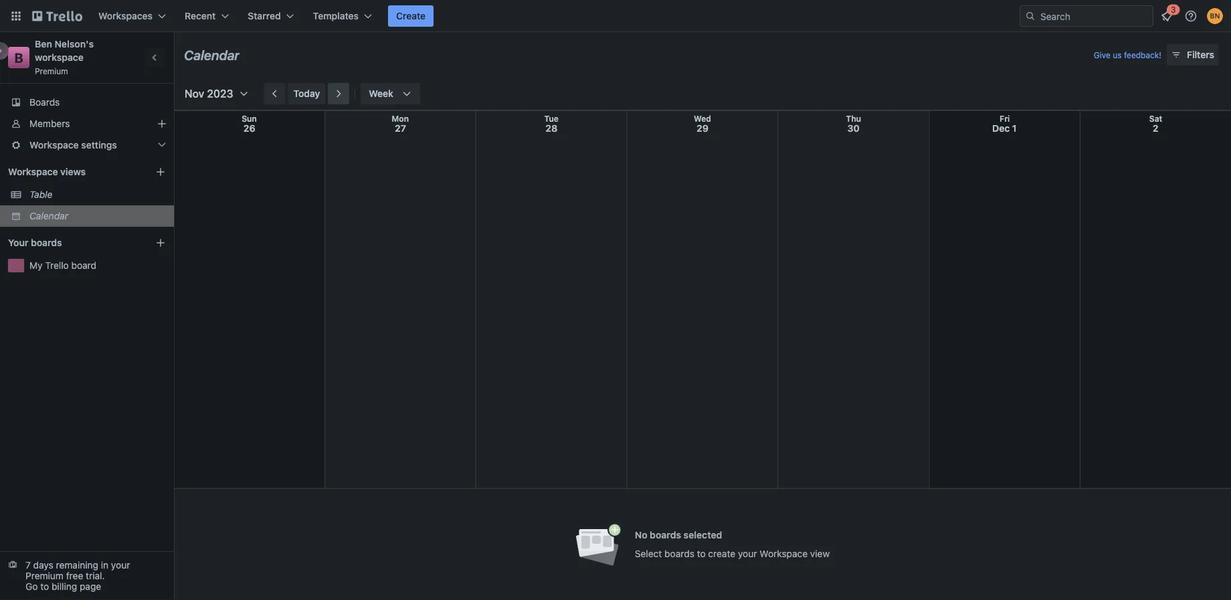 Task type: vqa. For each thing, say whether or not it's contained in the screenshot.
the bottom the and
no



Task type: locate. For each thing, give the bounding box(es) containing it.
board
[[71, 260, 96, 271]]

selected
[[684, 530, 723, 541]]

go
[[25, 581, 38, 592]]

remaining
[[56, 560, 98, 571]]

2023
[[207, 87, 233, 100]]

workspace up the table
[[8, 166, 58, 177]]

week button
[[361, 83, 420, 104]]

today
[[294, 88, 320, 99]]

b link
[[8, 47, 29, 68]]

to
[[697, 549, 706, 560], [40, 581, 49, 592]]

workspace navigation collapse icon image
[[146, 48, 165, 67]]

recent button
[[177, 5, 237, 27]]

1 vertical spatial to
[[40, 581, 49, 592]]

your for create
[[738, 549, 757, 560]]

your inside 7 days remaining in your premium free trial. go to billing page
[[111, 560, 130, 571]]

calendar
[[184, 47, 240, 63], [29, 211, 68, 222]]

your right in
[[111, 560, 130, 571]]

0 vertical spatial premium
[[35, 66, 68, 76]]

b
[[14, 50, 23, 65]]

no
[[635, 530, 648, 541]]

2
[[1153, 123, 1159, 134]]

2 vertical spatial boards
[[665, 549, 695, 560]]

your boards with 1 items element
[[8, 235, 135, 251]]

wed
[[694, 114, 712, 124]]

no boards selected
[[635, 530, 723, 541]]

to down selected
[[697, 549, 706, 560]]

members link
[[0, 113, 174, 135]]

1 vertical spatial premium
[[25, 571, 64, 582]]

1
[[1013, 123, 1017, 134]]

filters
[[1188, 49, 1215, 60]]

0 horizontal spatial your
[[111, 560, 130, 571]]

27
[[395, 123, 406, 134]]

view
[[811, 549, 830, 560]]

your boards
[[8, 237, 62, 248]]

boards right no
[[650, 530, 682, 541]]

workspaces
[[98, 10, 153, 21]]

mon
[[392, 114, 409, 124]]

today button
[[288, 83, 326, 104]]

calendar down the table
[[29, 211, 68, 222]]

Calendar text field
[[184, 42, 240, 68]]

us
[[1113, 50, 1122, 60]]

give us feedback!
[[1094, 50, 1162, 60]]

workspace down members
[[29, 140, 79, 151]]

members
[[29, 118, 70, 129]]

1 horizontal spatial calendar
[[184, 47, 240, 63]]

workspace settings
[[29, 140, 117, 151]]

ben nelson's workspace premium
[[35, 38, 96, 76]]

workspaces button
[[90, 5, 174, 27]]

workspace
[[35, 52, 84, 63]]

boards down no boards selected
[[665, 549, 695, 560]]

page
[[80, 581, 101, 592]]

28
[[546, 123, 558, 134]]

0 vertical spatial workspace
[[29, 140, 79, 151]]

workspace left view
[[760, 549, 808, 560]]

0 vertical spatial boards
[[31, 237, 62, 248]]

select boards to create your workspace view
[[635, 549, 830, 560]]

1 vertical spatial calendar
[[29, 211, 68, 222]]

your right create
[[738, 549, 757, 560]]

workspace views
[[8, 166, 86, 177]]

boards
[[31, 237, 62, 248], [650, 530, 682, 541], [665, 549, 695, 560]]

3 notifications image
[[1159, 8, 1176, 24]]

to inside 7 days remaining in your premium free trial. go to billing page
[[40, 581, 49, 592]]

workspace
[[29, 140, 79, 151], [8, 166, 58, 177], [760, 549, 808, 560]]

workspace inside popup button
[[29, 140, 79, 151]]

premium inside "ben nelson's workspace premium"
[[35, 66, 68, 76]]

premium
[[35, 66, 68, 76], [25, 571, 64, 582]]

no boards selected image
[[576, 524, 622, 566]]

my trello board
[[29, 260, 96, 271]]

sat
[[1150, 114, 1163, 124]]

table link
[[29, 188, 166, 202]]

trello
[[45, 260, 69, 271]]

ben
[[35, 38, 52, 50]]

back to home image
[[32, 5, 82, 27]]

1 vertical spatial workspace
[[8, 166, 58, 177]]

1 vertical spatial boards
[[650, 530, 682, 541]]

free
[[66, 571, 83, 582]]

premium inside 7 days remaining in your premium free trial. go to billing page
[[25, 571, 64, 582]]

calendar down recent popup button
[[184, 47, 240, 63]]

1 horizontal spatial your
[[738, 549, 757, 560]]

0 vertical spatial calendar
[[184, 47, 240, 63]]

calendar link
[[29, 210, 166, 223]]

to right go
[[40, 581, 49, 592]]

your
[[738, 549, 757, 560], [111, 560, 130, 571]]

boards up "my"
[[31, 237, 62, 248]]

1 horizontal spatial to
[[697, 549, 706, 560]]

0 horizontal spatial to
[[40, 581, 49, 592]]

tue
[[545, 114, 559, 124]]

workspace for workspace views
[[8, 166, 58, 177]]

0 vertical spatial to
[[697, 549, 706, 560]]

29
[[697, 123, 709, 134]]



Task type: describe. For each thing, give the bounding box(es) containing it.
nov
[[185, 87, 204, 100]]

your for in
[[111, 560, 130, 571]]

search image
[[1026, 11, 1036, 21]]

0 horizontal spatial calendar
[[29, 211, 68, 222]]

boards for no
[[650, 530, 682, 541]]

26
[[244, 123, 256, 134]]

ben nelson's workspace link
[[35, 38, 96, 63]]

your
[[8, 237, 28, 248]]

Search field
[[1036, 6, 1153, 26]]

dec
[[993, 123, 1010, 134]]

in
[[101, 560, 109, 571]]

thu
[[847, 114, 862, 124]]

my trello board link
[[29, 259, 166, 272]]

2 vertical spatial workspace
[[760, 549, 808, 560]]

week
[[369, 88, 394, 99]]

create
[[396, 10, 426, 21]]

boards link
[[0, 92, 174, 113]]

7 days remaining in your premium free trial. go to billing page
[[25, 560, 130, 592]]

select
[[635, 549, 662, 560]]

nov 2023
[[185, 87, 233, 100]]

templates button
[[305, 5, 380, 27]]

settings
[[81, 140, 117, 151]]

table
[[29, 189, 53, 200]]

my
[[29, 260, 43, 271]]

nov 2023 button
[[179, 83, 249, 104]]

trial.
[[86, 571, 105, 582]]

workspace settings button
[[0, 135, 174, 156]]

boards for select
[[665, 549, 695, 560]]

create
[[709, 549, 736, 560]]

workspace for workspace settings
[[29, 140, 79, 151]]

ben nelson (bennelson96) image
[[1208, 8, 1224, 24]]

starred
[[248, 10, 281, 21]]

recent
[[185, 10, 216, 21]]

add board image
[[155, 238, 166, 248]]

create a view image
[[155, 167, 166, 177]]

fri
[[1000, 114, 1010, 124]]

30
[[848, 123, 860, 134]]

create button
[[388, 5, 434, 27]]

sun
[[242, 114, 257, 124]]

views
[[60, 166, 86, 177]]

feedback!
[[1125, 50, 1162, 60]]

give us feedback! link
[[1094, 50, 1162, 60]]

boards for your
[[31, 237, 62, 248]]

filters button
[[1168, 44, 1219, 66]]

7
[[25, 560, 31, 571]]

billing
[[52, 581, 77, 592]]

primary element
[[0, 0, 1232, 32]]

give
[[1094, 50, 1111, 60]]

boards
[[29, 97, 60, 108]]

open information menu image
[[1185, 9, 1198, 23]]

nelson's
[[55, 38, 94, 50]]

templates
[[313, 10, 359, 21]]

go to billing page link
[[25, 581, 101, 592]]

days
[[33, 560, 53, 571]]

starred button
[[240, 5, 302, 27]]

dec 1
[[993, 123, 1017, 134]]



